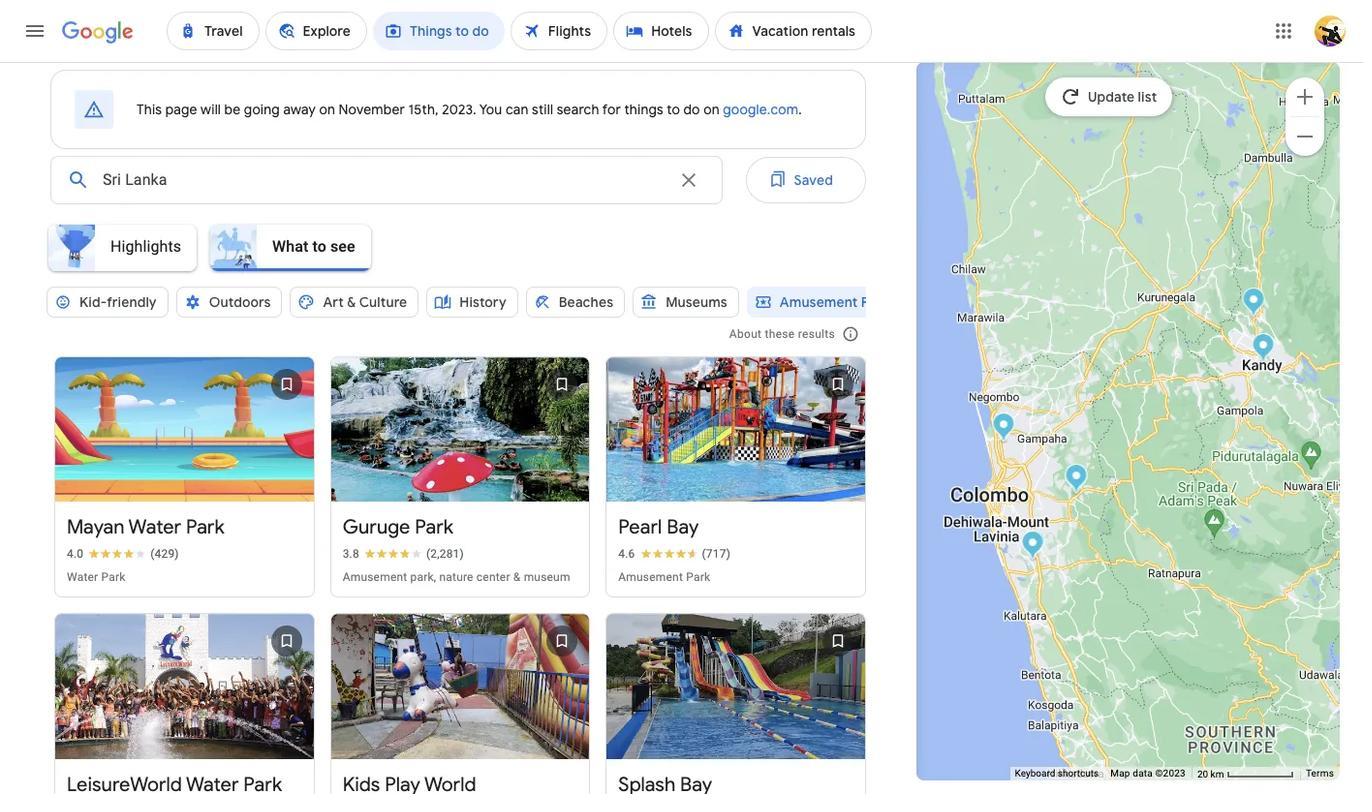 Task type: vqa. For each thing, say whether or not it's contained in the screenshot.
the 'Filters' list containing Kid-friendly
yes



Task type: describe. For each thing, give the bounding box(es) containing it.
data
[[1133, 768, 1153, 779]]

& inside "list"
[[513, 571, 521, 585]]

art & culture button
[[290, 279, 419, 326]]

google.com
[[723, 101, 799, 118]]

amusement parks button
[[747, 279, 908, 326]]

map
[[1111, 768, 1130, 779]]

km
[[1211, 769, 1224, 780]]

0 horizontal spatial water
[[67, 571, 98, 585]]

clear image
[[677, 169, 700, 192]]

main menu image
[[23, 19, 47, 43]]

beaches button
[[526, 279, 625, 326]]

(429)
[[150, 548, 179, 561]]

about these results
[[729, 327, 835, 341]]

update list button
[[1045, 78, 1172, 116]]

culture
[[359, 294, 407, 311]]

highlights link
[[43, 225, 205, 271]]

about these results image
[[827, 311, 874, 358]]

museum
[[524, 571, 570, 585]]

amusement for pearl bay
[[618, 571, 683, 585]]

saved
[[794, 171, 833, 189]]

this page will be going away on november 15th, 2023. you can still search for things to do on google.com .
[[137, 101, 802, 118]]

1 horizontal spatial to
[[667, 101, 680, 118]]

2 on from the left
[[704, 101, 720, 118]]

november
[[339, 101, 405, 118]]

results
[[798, 327, 835, 341]]

filters list containing highlights
[[35, 219, 866, 296]]

about
[[729, 327, 762, 341]]

amusement inside 'button'
[[780, 294, 858, 311]]

you
[[479, 101, 502, 118]]

keyboard shortcuts button
[[1015, 767, 1099, 781]]

away
[[283, 101, 316, 118]]

this
[[137, 101, 162, 118]]

do
[[684, 101, 700, 118]]

save guruge park to collection image
[[539, 361, 586, 408]]

be
[[224, 101, 241, 118]]

1 horizontal spatial water
[[128, 516, 181, 540]]

history button
[[427, 279, 518, 326]]

art & culture
[[323, 294, 407, 311]]

save leisureworld water park to collection image
[[263, 619, 310, 665]]

can
[[506, 101, 529, 118]]

search
[[557, 101, 599, 118]]

guruge park
[[343, 516, 453, 540]]

will
[[201, 101, 221, 118]]

Search for destinations, sights and more text field
[[102, 157, 665, 203]]

guruge park image
[[992, 413, 1014, 445]]

update
[[1088, 88, 1135, 106]]

going
[[244, 101, 280, 118]]

save kids play world to collection image
[[539, 619, 586, 665]]

mayan water park image
[[992, 413, 1014, 445]]

kid-
[[79, 294, 107, 311]]

pearl
[[618, 516, 662, 540]]

shortcuts
[[1058, 768, 1099, 779]]

bay
[[667, 516, 699, 540]]

beaches
[[559, 294, 613, 311]]

(2,281)
[[426, 548, 464, 561]]

outdoors
[[209, 294, 271, 311]]

history
[[459, 294, 506, 311]]

see
[[330, 237, 355, 255]]

1 on from the left
[[319, 101, 335, 118]]

3.8
[[343, 548, 359, 561]]

park for water park
[[101, 571, 125, 585]]

kid-friendly button
[[47, 279, 168, 326]]

splash bay image
[[1021, 531, 1043, 563]]

.
[[799, 101, 802, 118]]

friendly
[[107, 294, 157, 311]]



Task type: locate. For each thing, give the bounding box(es) containing it.
kids play world image
[[1242, 288, 1264, 320]]

list
[[0, 349, 874, 794]]

art
[[323, 294, 344, 311]]

0 horizontal spatial to
[[312, 237, 326, 255]]

things
[[624, 101, 664, 118]]

zoom out map image
[[1293, 125, 1317, 148]]

keyboard shortcuts
[[1015, 768, 1099, 779]]

center
[[477, 571, 510, 585]]

leisureworld water park image
[[1065, 465, 1087, 497]]

guruge
[[343, 516, 410, 540]]

2 horizontal spatial amusement
[[780, 294, 858, 311]]

on right away
[[319, 101, 335, 118]]

filters list containing kid-friendly
[[43, 279, 908, 345]]

save splash bay to collection image
[[815, 619, 861, 665]]

google.com link
[[723, 101, 799, 118]]

0 horizontal spatial amusement
[[343, 571, 407, 585]]

1 vertical spatial &
[[513, 571, 521, 585]]

water park
[[67, 571, 125, 585]]

on right do
[[704, 101, 720, 118]]

water down 4.0
[[67, 571, 98, 585]]

park for guruge park
[[415, 516, 453, 540]]

2023.
[[442, 101, 476, 118]]

0 vertical spatial to
[[667, 101, 680, 118]]

amusement park
[[618, 571, 710, 585]]

highlights
[[110, 237, 181, 255]]

1 vertical spatial water
[[67, 571, 98, 585]]

list
[[1138, 88, 1157, 106]]

20 km button
[[1192, 767, 1300, 781]]

park
[[186, 516, 225, 540], [415, 516, 453, 540], [101, 571, 125, 585], [686, 571, 710, 585]]

0 horizontal spatial &
[[347, 294, 356, 311]]

amusement for guruge park
[[343, 571, 407, 585]]

what to see
[[272, 237, 355, 255]]

page
[[165, 101, 197, 118]]

water
[[128, 516, 181, 540], [67, 571, 98, 585]]

0 vertical spatial water
[[128, 516, 181, 540]]

sahas uyana image
[[1252, 333, 1274, 365]]

15th,
[[408, 101, 439, 118]]

3.8 out of 5 stars from 2,281 reviews image
[[343, 547, 464, 562]]

1 vertical spatial to
[[312, 237, 326, 255]]

&
[[347, 294, 356, 311], [513, 571, 521, 585]]

what to see list item
[[205, 219, 379, 277]]

saved link
[[746, 157, 866, 203]]

& inside art & culture 'button'
[[347, 294, 356, 311]]

©2023
[[1155, 768, 1186, 779]]

these
[[765, 327, 795, 341]]

museums
[[666, 294, 727, 311]]

mayan water park
[[67, 516, 225, 540]]

pearl bay
[[618, 516, 699, 540]]

junior coaster image
[[1065, 464, 1087, 496]]

terms link
[[1306, 768, 1334, 779]]

map region
[[845, 0, 1341, 794]]

keyboard
[[1015, 768, 1055, 779]]

terms
[[1306, 768, 1334, 779]]

for
[[602, 101, 621, 118]]

kid-friendly
[[79, 294, 157, 311]]

to
[[667, 101, 680, 118], [312, 237, 326, 255]]

park for amusement park
[[686, 571, 710, 585]]

what
[[272, 237, 309, 255]]

mayan
[[67, 516, 125, 540]]

4 out of 5 stars from 429 reviews image
[[67, 547, 179, 562]]

still
[[532, 101, 553, 118]]

museums button
[[633, 279, 739, 326]]

amusement up results
[[780, 294, 858, 311]]

filters form
[[35, 149, 908, 345]]

4.6 out of 5 stars from 717 reviews image
[[618, 547, 731, 562]]

parks
[[861, 294, 896, 311]]

1 horizontal spatial amusement
[[618, 571, 683, 585]]

& right 'center'
[[513, 571, 521, 585]]

what to see link
[[205, 225, 379, 271]]

0 vertical spatial &
[[347, 294, 356, 311]]

0 horizontal spatial on
[[319, 101, 335, 118]]

to inside list item
[[312, 237, 326, 255]]

outdoors button
[[176, 279, 282, 326]]

to left see
[[312, 237, 326, 255]]

amusement down 4.6 out of 5 stars from 717 reviews image
[[618, 571, 683, 585]]

water up the '(429)'
[[128, 516, 181, 540]]

update list
[[1088, 88, 1157, 106]]

nature
[[439, 571, 473, 585]]

20 km
[[1197, 769, 1227, 780]]

list containing mayan water park
[[0, 349, 874, 794]]

amusement park, nature center & museum
[[343, 571, 570, 585]]

map data ©2023
[[1111, 768, 1186, 779]]

save mayan water park to collection image
[[263, 361, 310, 408]]

4.6
[[618, 548, 635, 561]]

pearl bay image
[[1022, 530, 1044, 562]]

to left do
[[667, 101, 680, 118]]

on
[[319, 101, 335, 118], [704, 101, 720, 118]]

& right art on the left top of the page
[[347, 294, 356, 311]]

1 horizontal spatial &
[[513, 571, 521, 585]]

20
[[1197, 769, 1208, 780]]

amusement parks
[[780, 294, 896, 311]]

park,
[[410, 571, 436, 585]]

zoom in map image
[[1293, 85, 1317, 108]]

(717)
[[702, 548, 731, 561]]

4.0
[[67, 548, 84, 561]]

save pearl bay to collection image
[[815, 361, 861, 408]]

filters list
[[35, 219, 866, 296], [43, 279, 908, 345]]

1 horizontal spatial on
[[704, 101, 720, 118]]

amusement
[[780, 294, 858, 311], [343, 571, 407, 585], [618, 571, 683, 585]]

amusement down 3.8
[[343, 571, 407, 585]]



